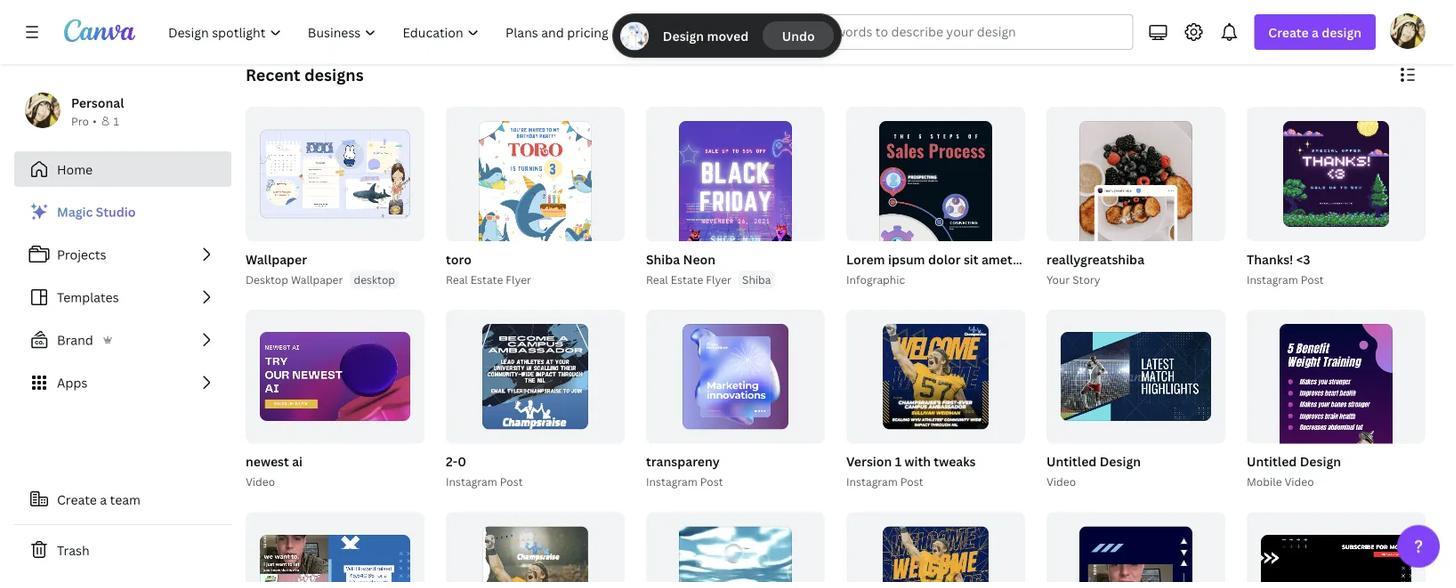 Task type: describe. For each thing, give the bounding box(es) containing it.
0 vertical spatial wallpaper
[[246, 250, 307, 267]]

untitled for untitled design video
[[1047, 453, 1097, 470]]

ligu
[[1435, 250, 1454, 267]]

real inside the toro real estate flyer
[[446, 272, 468, 286]]

of for toro
[[591, 220, 604, 233]]

create for create a team
[[57, 491, 97, 508]]

thanks!
[[1247, 250, 1294, 267]]

amet,
[[982, 250, 1016, 267]]

brand link
[[14, 322, 231, 358]]

magic studio link
[[14, 194, 231, 230]]

1 for reallygreatshiba
[[1184, 220, 1189, 233]]

1 for thanks! <3
[[1384, 220, 1390, 233]]

0 horizontal spatial design
[[663, 28, 704, 44]]

create a design button
[[1254, 14, 1376, 50]]

Search search field
[[793, 15, 1098, 49]]

desktop button
[[350, 270, 399, 288]]

of for reallygreatshiba
[[1192, 220, 1205, 233]]

projects
[[57, 246, 106, 263]]

1 of 12
[[378, 423, 412, 435]]

sit
[[964, 250, 979, 267]]

eget
[[1328, 250, 1355, 267]]

templates link
[[14, 279, 231, 315]]

desktop
[[354, 272, 395, 286]]

apps link
[[14, 365, 231, 400]]

templates
[[57, 289, 119, 306]]

2 real from the left
[[646, 272, 668, 286]]

2-
[[446, 453, 458, 470]]

video inside the untitled design mobile video
[[1285, 474, 1314, 489]]

home link
[[14, 151, 231, 187]]

tweaks
[[934, 453, 976, 470]]

magic
[[57, 203, 93, 220]]

orci
[[1274, 250, 1297, 267]]

adipiscing
[[1096, 250, 1157, 267]]

toro real estate flyer
[[446, 250, 531, 286]]

untitled design video
[[1047, 453, 1141, 489]]

reallygreatshiba button
[[1047, 248, 1145, 270]]

toro
[[446, 250, 472, 267]]

nisl,
[[1300, 250, 1326, 267]]

untitled design mobile video
[[1247, 453, 1341, 489]]

pro
[[71, 113, 89, 128]]

shiba neon
[[646, 250, 716, 267]]

1 of 2 for reallygreatshiba
[[1184, 220, 1213, 233]]

<3
[[1296, 250, 1311, 267]]

shiba neon button
[[646, 248, 716, 270]]

2 for thanks! <3
[[1408, 220, 1414, 233]]

design moved
[[663, 28, 749, 44]]

create a design
[[1269, 24, 1362, 40]]

magic studio
[[57, 203, 136, 220]]

instagram inside thanks! <3 instagram post
[[1247, 272, 1298, 286]]

pro •
[[71, 113, 97, 128]]

apps
[[57, 374, 88, 391]]

ullamcorper
[[1358, 250, 1432, 267]]

proin
[[1187, 250, 1219, 267]]

elit.
[[1160, 250, 1184, 267]]

of for thanks! <3
[[1392, 220, 1405, 233]]

personal
[[71, 94, 124, 111]]

newest ai video
[[246, 453, 303, 489]]

consectetur
[[1019, 250, 1093, 267]]

2 for toro
[[607, 220, 613, 233]]

studio
[[96, 203, 136, 220]]

infographic
[[846, 272, 905, 286]]

2-0 instagram post
[[446, 453, 523, 489]]

shiba for shiba neon
[[646, 250, 680, 267]]

stephanie aranda image
[[1390, 13, 1426, 49]]

•
[[92, 113, 97, 128]]

2 estate from the left
[[671, 272, 703, 286]]

instagram inside transpareny instagram post
[[646, 474, 698, 489]]

of for newest ai
[[386, 423, 399, 435]]

transpareny
[[646, 453, 720, 470]]

thanks! <3 instagram post
[[1247, 250, 1324, 286]]

your
[[1047, 272, 1070, 286]]

1 vertical spatial wallpaper
[[291, 272, 343, 286]]

mobile
[[1247, 474, 1282, 489]]

story
[[1073, 272, 1101, 286]]

designs
[[304, 64, 364, 85]]

recent designs
[[246, 64, 364, 85]]



Task type: vqa. For each thing, say whether or not it's contained in the screenshot.


Task type: locate. For each thing, give the bounding box(es) containing it.
0 horizontal spatial shiba
[[646, 250, 680, 267]]

dolor
[[928, 250, 961, 267]]

0 vertical spatial a
[[1312, 24, 1319, 40]]

design
[[1322, 24, 1362, 40]]

newest ai button
[[246, 451, 303, 473]]

wallpaper button
[[246, 248, 307, 270]]

estate down shiba neon button
[[671, 272, 703, 286]]

1 of 2
[[583, 220, 613, 233], [1184, 220, 1213, 233], [1384, 220, 1414, 233]]

design inside the untitled design mobile video
[[1300, 453, 1341, 470]]

post inside version 1 with tweaks instagram post
[[900, 474, 923, 489]]

1 untitled design button from the left
[[1047, 451, 1141, 473]]

ai
[[292, 453, 303, 470]]

instagram down version
[[846, 474, 898, 489]]

untitled
[[1047, 453, 1097, 470], [1247, 453, 1297, 470]]

create a team button
[[14, 481, 231, 517]]

real down the toro button
[[446, 272, 468, 286]]

version
[[846, 453, 892, 470]]

a
[[1312, 24, 1319, 40], [100, 491, 107, 508]]

desktop
[[246, 272, 288, 286]]

untitled design button
[[1047, 451, 1141, 473], [1247, 451, 1341, 473]]

1 inside version 1 with tweaks instagram post
[[895, 453, 902, 470]]

version 1 with tweaks instagram post
[[846, 453, 976, 489]]

lorem
[[846, 250, 885, 267]]

ipsum
[[888, 250, 925, 267]]

video for newest
[[246, 474, 275, 489]]

1 flyer from the left
[[506, 272, 531, 286]]

shiba up real estate flyer
[[646, 250, 680, 267]]

1 untitled from the left
[[1047, 453, 1097, 470]]

projects link
[[14, 237, 231, 272]]

untitled inside the untitled design video
[[1047, 453, 1097, 470]]

2 horizontal spatial design
[[1300, 453, 1341, 470]]

2 video from the left
[[1047, 474, 1076, 489]]

untitled design button for untitled design mobile video
[[1247, 451, 1341, 473]]

instagram
[[1247, 272, 1298, 286], [446, 474, 497, 489], [646, 474, 698, 489], [846, 474, 898, 489]]

brand
[[57, 332, 93, 348]]

2 untitled from the left
[[1247, 453, 1297, 470]]

0 horizontal spatial flyer
[[506, 272, 531, 286]]

instagram inside 2-0 instagram post
[[446, 474, 497, 489]]

shiba inside button
[[742, 272, 771, 286]]

create left design
[[1269, 24, 1309, 40]]

wallpaper up "desktop"
[[246, 250, 307, 267]]

instagram inside version 1 with tweaks instagram post
[[846, 474, 898, 489]]

None search field
[[758, 14, 1133, 50]]

design for untitled design mobile video
[[1300, 453, 1341, 470]]

design for untitled design video
[[1100, 453, 1141, 470]]

wallpaper down wallpaper button
[[291, 272, 343, 286]]

reallygreatshiba
[[1047, 250, 1145, 267]]

post
[[1301, 272, 1324, 286], [500, 474, 523, 489], [700, 474, 723, 489], [900, 474, 923, 489]]

untitled design button for untitled design video
[[1047, 451, 1141, 473]]

0 vertical spatial create
[[1269, 24, 1309, 40]]

video
[[246, 474, 275, 489], [1047, 474, 1076, 489], [1285, 474, 1314, 489]]

2 horizontal spatial video
[[1285, 474, 1314, 489]]

with
[[905, 453, 931, 470]]

moved
[[707, 28, 749, 44]]

real estate flyer
[[646, 272, 732, 286]]

shiba right real estate flyer
[[742, 272, 771, 286]]

2 2 from the left
[[1208, 220, 1213, 233]]

instagram down thanks!
[[1247, 272, 1298, 286]]

post inside 2-0 instagram post
[[500, 474, 523, 489]]

1 for newest ai
[[378, 423, 383, 435]]

2 untitled design button from the left
[[1247, 451, 1341, 473]]

1 for toro
[[583, 220, 589, 233]]

lorem ipsum dolor sit amet, consectetur adipiscing elit. proin ultricies orci nisl, eget ullamcorper ligu button
[[846, 248, 1454, 270]]

0 horizontal spatial untitled
[[1047, 453, 1097, 470]]

newest
[[246, 453, 289, 470]]

1 horizontal spatial untitled design button
[[1247, 451, 1341, 473]]

status
[[613, 14, 841, 57]]

instagram down 0
[[446, 474, 497, 489]]

version 1 with tweaks button
[[846, 451, 976, 473]]

a inside button
[[100, 491, 107, 508]]

1 video from the left
[[246, 474, 275, 489]]

undo
[[782, 27, 815, 44]]

untitled inside the untitled design mobile video
[[1247, 453, 1297, 470]]

1 estate from the left
[[471, 272, 503, 286]]

1 horizontal spatial untitled
[[1247, 453, 1297, 470]]

3 1 of 2 from the left
[[1384, 220, 1414, 233]]

0 horizontal spatial 2
[[607, 220, 613, 233]]

real down shiba neon button
[[646, 272, 668, 286]]

lorem ipsum dolor sit amet, consectetur adipiscing elit. proin ultricies orci nisl, eget ullamcorper ligu infographic
[[846, 250, 1454, 286]]

desktop wallpaper
[[246, 272, 343, 286]]

a left team at the left of the page
[[100, 491, 107, 508]]

0 horizontal spatial 1 of 2
[[583, 220, 613, 233]]

of
[[591, 220, 604, 233], [1192, 220, 1205, 233], [1392, 220, 1405, 233], [386, 423, 399, 435]]

top level navigation element
[[157, 14, 715, 50]]

3 video from the left
[[1285, 474, 1314, 489]]

2
[[607, 220, 613, 233], [1208, 220, 1213, 233], [1408, 220, 1414, 233]]

1 horizontal spatial design
[[1100, 453, 1141, 470]]

team
[[110, 491, 141, 508]]

post inside transpareny instagram post
[[700, 474, 723, 489]]

0 horizontal spatial real
[[446, 272, 468, 286]]

home
[[57, 161, 93, 178]]

toro button
[[446, 248, 472, 270]]

shiba for shiba
[[742, 272, 771, 286]]

1 vertical spatial shiba
[[742, 272, 771, 286]]

create a team
[[57, 491, 141, 508]]

0 horizontal spatial video
[[246, 474, 275, 489]]

video for untitled
[[1047, 474, 1076, 489]]

instagram down transpareny button
[[646, 474, 698, 489]]

a inside dropdown button
[[1312, 24, 1319, 40]]

0 horizontal spatial a
[[100, 491, 107, 508]]

flyer inside the toro real estate flyer
[[506, 272, 531, 286]]

create inside button
[[57, 491, 97, 508]]

0
[[458, 453, 466, 470]]

create for create a design
[[1269, 24, 1309, 40]]

video inside newest ai video
[[246, 474, 275, 489]]

1 vertical spatial create
[[57, 491, 97, 508]]

create left team at the left of the page
[[57, 491, 97, 508]]

shiba
[[646, 250, 680, 267], [742, 272, 771, 286]]

trash
[[57, 542, 90, 558]]

design inside the untitled design video
[[1100, 453, 1141, 470]]

trash link
[[14, 532, 231, 568]]

shiba button
[[739, 270, 775, 288]]

estate
[[471, 272, 503, 286], [671, 272, 703, 286]]

0 horizontal spatial untitled design button
[[1047, 451, 1141, 473]]

a for design
[[1312, 24, 1319, 40]]

2 horizontal spatial 1 of 2
[[1384, 220, 1414, 233]]

untitled for untitled design mobile video
[[1247, 453, 1297, 470]]

a left design
[[1312, 24, 1319, 40]]

2 1 of 2 from the left
[[1184, 220, 1213, 233]]

estate down the toro button
[[471, 272, 503, 286]]

list
[[14, 194, 231, 400]]

2 flyer from the left
[[706, 272, 732, 286]]

wallpaper
[[246, 250, 307, 267], [291, 272, 343, 286]]

estate inside the toro real estate flyer
[[471, 272, 503, 286]]

3 2 from the left
[[1408, 220, 1414, 233]]

ultricies
[[1222, 250, 1271, 267]]

1 horizontal spatial real
[[646, 272, 668, 286]]

2 for reallygreatshiba
[[1208, 220, 1213, 233]]

list containing magic studio
[[14, 194, 231, 400]]

transpareny button
[[646, 451, 720, 473]]

a for team
[[100, 491, 107, 508]]

1 horizontal spatial estate
[[671, 272, 703, 286]]

reallygreatshiba your story
[[1047, 250, 1145, 286]]

create inside dropdown button
[[1269, 24, 1309, 40]]

real
[[446, 272, 468, 286], [646, 272, 668, 286]]

12
[[402, 423, 412, 435]]

1 horizontal spatial 1 of 2
[[1184, 220, 1213, 233]]

1 horizontal spatial create
[[1269, 24, 1309, 40]]

2 horizontal spatial 2
[[1408, 220, 1414, 233]]

1 2 from the left
[[607, 220, 613, 233]]

design
[[663, 28, 704, 44], [1100, 453, 1141, 470], [1300, 453, 1341, 470]]

1 real from the left
[[446, 272, 468, 286]]

1 horizontal spatial a
[[1312, 24, 1319, 40]]

shiba inside button
[[646, 250, 680, 267]]

flyer
[[506, 272, 531, 286], [706, 272, 732, 286]]

post inside thanks! <3 instagram post
[[1301, 272, 1324, 286]]

1 horizontal spatial video
[[1047, 474, 1076, 489]]

neon
[[683, 250, 716, 267]]

2-0 button
[[446, 451, 466, 473]]

video inside the untitled design video
[[1047, 474, 1076, 489]]

0 horizontal spatial create
[[57, 491, 97, 508]]

1 of 2 for thanks! <3
[[1384, 220, 1414, 233]]

create
[[1269, 24, 1309, 40], [57, 491, 97, 508]]

1 horizontal spatial shiba
[[742, 272, 771, 286]]

1 of 2 for toro
[[583, 220, 613, 233]]

0 vertical spatial shiba
[[646, 250, 680, 267]]

1 1 of 2 from the left
[[583, 220, 613, 233]]

1 vertical spatial a
[[100, 491, 107, 508]]

thanks! <3 button
[[1247, 248, 1311, 270]]

transpareny instagram post
[[646, 453, 723, 489]]

recent
[[246, 64, 300, 85]]

1 horizontal spatial flyer
[[706, 272, 732, 286]]

undo button
[[763, 21, 834, 50]]

status containing undo
[[613, 14, 841, 57]]

1 horizontal spatial 2
[[1208, 220, 1213, 233]]

0 horizontal spatial estate
[[471, 272, 503, 286]]



